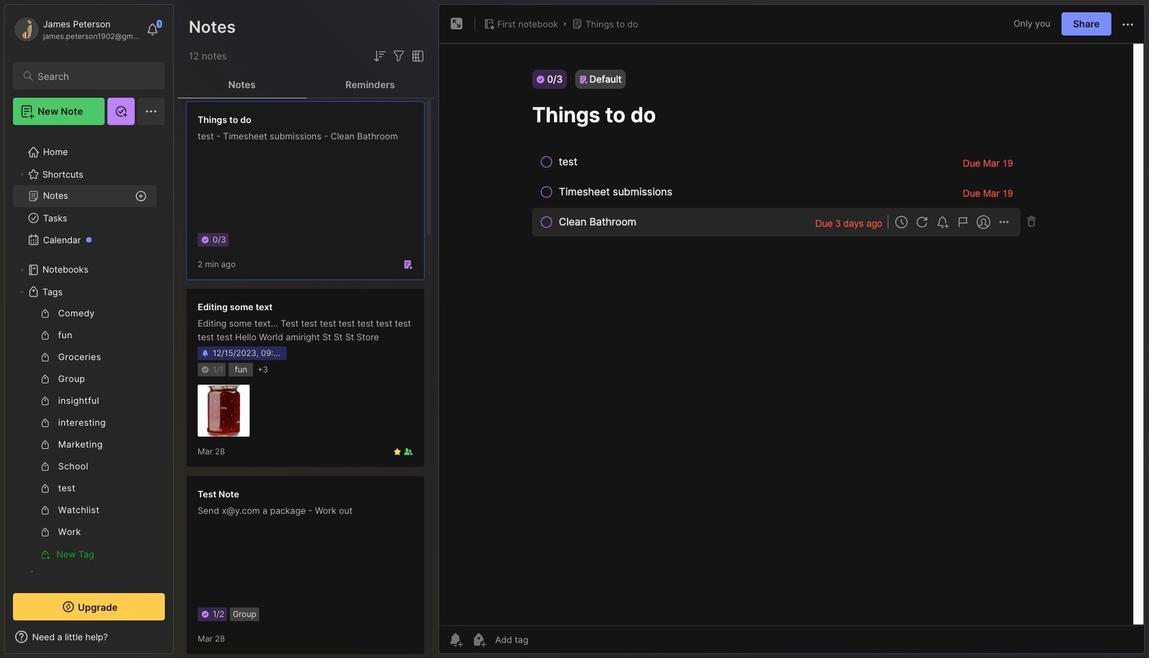 Task type: locate. For each thing, give the bounding box(es) containing it.
main element
[[0, 0, 178, 659]]

Note Editor text field
[[439, 43, 1145, 626]]

more actions image
[[1120, 16, 1137, 33]]

group
[[13, 303, 157, 566]]

tab list
[[178, 71, 435, 99]]

add filters image
[[391, 48, 407, 64]]

note window element
[[439, 4, 1145, 658]]

None search field
[[38, 68, 153, 84]]

thumbnail image
[[198, 385, 250, 437]]

add a reminder image
[[448, 632, 464, 649]]

expand notebooks image
[[18, 266, 26, 274]]

none search field inside 'main' element
[[38, 68, 153, 84]]

tree
[[5, 133, 173, 618]]

add tag image
[[471, 632, 487, 649]]

Add filters field
[[391, 48, 407, 64]]

Search text field
[[38, 70, 153, 83]]

Account field
[[13, 16, 140, 43]]

More actions field
[[1120, 15, 1137, 33]]

expand tags image
[[18, 288, 26, 296]]



Task type: vqa. For each thing, say whether or not it's contained in the screenshot.
Add a reminder Icon
yes



Task type: describe. For each thing, give the bounding box(es) containing it.
expand note image
[[449, 16, 465, 32]]

Add tag field
[[494, 634, 597, 647]]

group inside 'main' element
[[13, 303, 157, 566]]

tree inside 'main' element
[[5, 133, 173, 618]]

WHAT'S NEW field
[[5, 627, 173, 649]]

click to collapse image
[[173, 634, 183, 650]]

Sort options field
[[372, 48, 388, 64]]

View options field
[[407, 48, 426, 64]]



